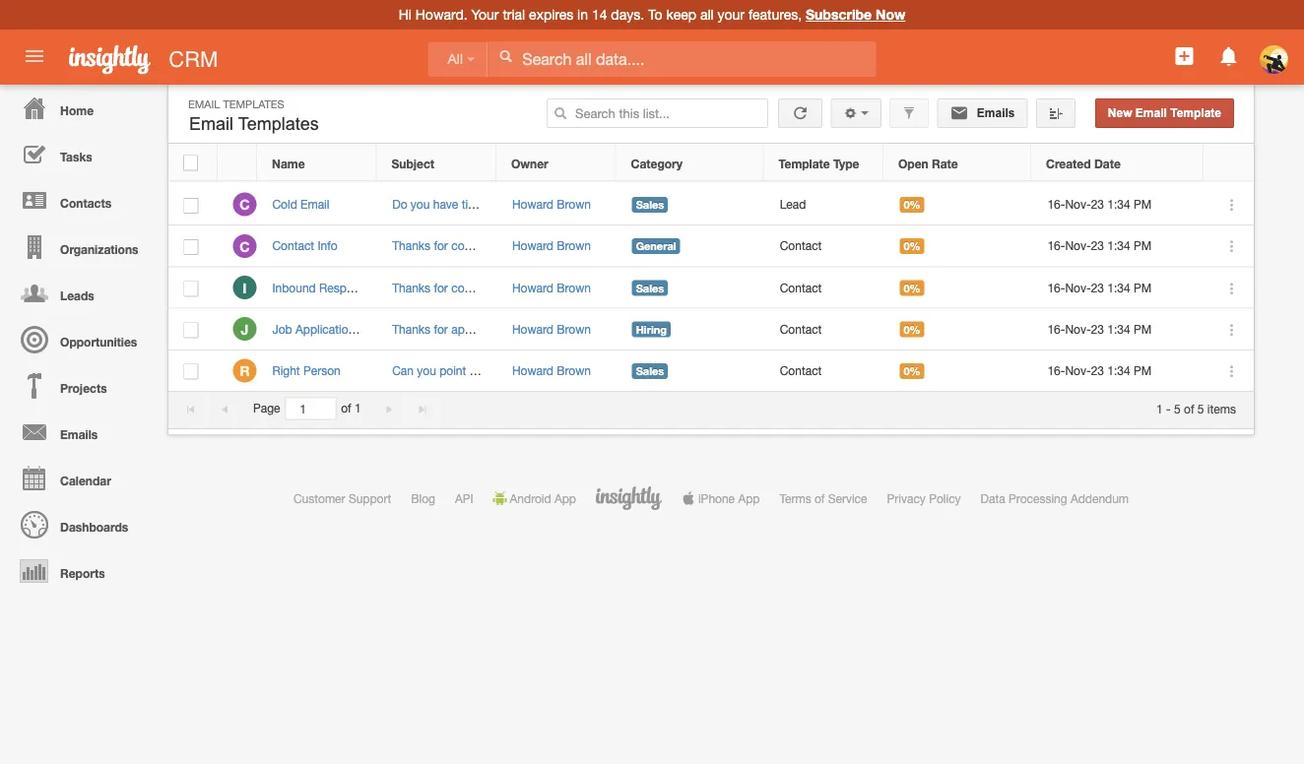 Task type: describe. For each thing, give the bounding box(es) containing it.
have
[[433, 198, 458, 211]]

0 vertical spatial templates
[[223, 98, 284, 110]]

sales for r
[[636, 365, 664, 378]]

0% for do you have time to connect?
[[904, 199, 921, 211]]

lead
[[780, 198, 806, 211]]

i link
[[233, 276, 257, 299]]

2 23 from the top
[[1091, 239, 1104, 253]]

inbound
[[272, 281, 316, 294]]

all
[[700, 6, 714, 23]]

nov- for do you have time to connect?
[[1065, 198, 1091, 211]]

privacy policy link
[[887, 492, 961, 505]]

howard brown link for thanks for applying...
[[512, 322, 591, 336]]

can you point me to the right person? link
[[392, 364, 593, 378]]

leads link
[[5, 270, 158, 316]]

4 16-nov-23 1:34 pm cell from the top
[[1032, 309, 1205, 350]]

2 pm from the top
[[1134, 239, 1152, 253]]

16-nov-23 1:34 pm for do you have time to connect?
[[1048, 198, 1152, 211]]

thanks for contacting us. link
[[392, 281, 526, 294]]

blog
[[411, 492, 435, 505]]

hi howard. your trial expires in 14 days. to keep all your features, subscribe now
[[399, 6, 906, 23]]

android app link
[[493, 492, 576, 505]]

1:34 for do you have time to connect?
[[1108, 198, 1131, 211]]

crm
[[169, 46, 218, 71]]

0 horizontal spatial template
[[779, 157, 830, 170]]

api link
[[455, 492, 473, 505]]

contact cell for j
[[765, 309, 885, 350]]

contacts
[[60, 196, 111, 210]]

opportunities link
[[5, 316, 158, 363]]

23 inside j row
[[1091, 322, 1104, 336]]

16-nov-23 1:34 pm for thanks for contacting us.
[[1048, 281, 1152, 294]]

none checkbox inside the c "row"
[[184, 198, 198, 214]]

howard for c
[[512, 198, 554, 211]]

contact for j
[[780, 322, 822, 336]]

howard brown link for can you point me to the right person?
[[512, 364, 591, 378]]

2 16- from the top
[[1048, 239, 1065, 253]]

howard.
[[415, 6, 468, 23]]

thanks for j
[[392, 322, 431, 336]]

in
[[577, 6, 588, 23]]

inbound response link
[[272, 281, 382, 294]]

your
[[718, 6, 745, 23]]

j
[[241, 321, 249, 338]]

howard brown for r
[[512, 364, 591, 378]]

1:34 for thanks for contacting us.
[[1108, 281, 1131, 294]]

1:34 inside j row
[[1108, 322, 1131, 336]]

howard for r
[[512, 364, 554, 378]]

new email template link
[[1095, 99, 1234, 128]]

person
[[303, 364, 341, 378]]

app for iphone app
[[738, 492, 760, 505]]

subscribe now link
[[806, 6, 906, 23]]

0 horizontal spatial emails link
[[5, 409, 158, 455]]

type
[[833, 157, 860, 170]]

me
[[470, 364, 486, 378]]

sales cell for r
[[617, 350, 765, 392]]

connect?
[[502, 198, 551, 211]]

contact cell for c
[[765, 226, 885, 267]]

opportunities
[[60, 335, 137, 349]]

keep
[[666, 6, 696, 23]]

right person link
[[272, 364, 350, 378]]

do
[[392, 198, 407, 211]]

the
[[503, 364, 520, 378]]

page
[[253, 402, 280, 415]]

data processing addendum link
[[981, 492, 1129, 505]]

email templates button
[[184, 109, 324, 139]]

info
[[318, 239, 338, 253]]

iphone app
[[698, 492, 760, 505]]

organizations
[[60, 242, 138, 256]]

customer support
[[293, 492, 391, 505]]

organizations link
[[5, 224, 158, 270]]

contact for r
[[780, 364, 822, 378]]

days.
[[611, 6, 644, 23]]

data processing addendum
[[981, 492, 1129, 505]]

addendum
[[1071, 492, 1129, 505]]

0 vertical spatial emails
[[974, 106, 1015, 120]]

features,
[[749, 6, 802, 23]]

2 0% cell from the top
[[885, 226, 1032, 267]]

howard brown link for thanks for contacting us.
[[512, 281, 591, 294]]

reports
[[60, 566, 105, 580]]

thanks for applying... link
[[392, 322, 506, 336]]

Search all data.... text field
[[488, 41, 876, 77]]

dashboards link
[[5, 501, 158, 548]]

16-nov-23 1:34 pm cell for thanks for contacting us.
[[1032, 267, 1205, 309]]

thanks for connecting link
[[392, 239, 510, 253]]

0% for can you point me to the right person?
[[904, 365, 921, 378]]

0% cell for thanks for contacting us.
[[885, 267, 1032, 309]]

j row
[[168, 309, 1254, 350]]

created date
[[1046, 157, 1121, 170]]

hiring
[[636, 323, 667, 336]]

service
[[828, 492, 867, 505]]

howard inside j row
[[512, 322, 554, 336]]

0% for thanks for contacting us.
[[904, 282, 921, 294]]

Search this list... text field
[[547, 99, 769, 128]]

do you have time to connect?
[[392, 198, 551, 211]]

can
[[392, 364, 414, 378]]

howard brown for c
[[512, 198, 591, 211]]

show sidebar image
[[1049, 106, 1063, 120]]

cold email link
[[272, 198, 339, 211]]

2 horizontal spatial of
[[1184, 402, 1195, 415]]

i row
[[168, 267, 1254, 309]]

sales cell for c
[[617, 184, 765, 226]]

howard brown link for thanks for connecting
[[512, 239, 591, 253]]

show list view filters image
[[903, 106, 916, 120]]

point
[[440, 364, 466, 378]]

reports link
[[5, 548, 158, 594]]

thanks for applying... howard brown
[[392, 322, 591, 336]]

cold
[[272, 198, 297, 211]]

processing
[[1009, 492, 1068, 505]]

name
[[272, 157, 305, 170]]

app for android app
[[555, 492, 576, 505]]

refresh list image
[[791, 106, 810, 120]]

1 field
[[286, 398, 335, 419]]

16- for can you point me to the right person?
[[1048, 364, 1065, 378]]

r link
[[233, 359, 257, 383]]

date
[[1094, 157, 1121, 170]]

2 5 from the left
[[1198, 402, 1204, 415]]

contacts link
[[5, 177, 158, 224]]

contact for i
[[780, 281, 822, 294]]

nov- inside j row
[[1065, 322, 1091, 336]]

2 nov- from the top
[[1065, 239, 1091, 253]]

terms
[[780, 492, 811, 505]]

2 1:34 from the top
[[1108, 239, 1131, 253]]

general
[[636, 240, 676, 253]]

thanks inside i row
[[392, 281, 431, 294]]

c link for cold email
[[233, 193, 257, 216]]

j link
[[233, 317, 257, 341]]

customer support link
[[293, 492, 391, 505]]

2 1 from the left
[[1157, 402, 1163, 415]]

contact info
[[272, 239, 338, 253]]

calendar
[[60, 474, 111, 488]]

email templates email templates
[[188, 98, 319, 134]]

row group containing c
[[168, 184, 1254, 392]]

email inside the c "row"
[[301, 198, 329, 211]]

brown inside j row
[[557, 322, 591, 336]]

open rate
[[898, 157, 958, 170]]

brown for r
[[557, 364, 591, 378]]

sales cell for i
[[617, 267, 765, 309]]

inbound response
[[272, 281, 372, 294]]



Task type: vqa. For each thing, say whether or not it's contained in the screenshot.
Owner
yes



Task type: locate. For each thing, give the bounding box(es) containing it.
nov- inside r row
[[1065, 364, 1091, 378]]

open
[[898, 157, 929, 170]]

application
[[296, 322, 355, 336]]

for inside i row
[[434, 281, 448, 294]]

calendar link
[[5, 455, 158, 501]]

3 pm from the top
[[1134, 281, 1152, 294]]

time
[[462, 198, 484, 211]]

1:34 inside r row
[[1108, 364, 1131, 378]]

3 nov- from the top
[[1065, 281, 1091, 294]]

c row down category
[[168, 184, 1254, 226]]

howard for i
[[512, 281, 554, 294]]

cog image
[[844, 106, 858, 120]]

brown inside i row
[[557, 281, 591, 294]]

pm for do you have time to connect?
[[1134, 198, 1152, 211]]

expires
[[529, 6, 574, 23]]

5 nov- from the top
[[1065, 364, 1091, 378]]

1 0% cell from the top
[[885, 184, 1032, 226]]

4 16- from the top
[[1048, 322, 1065, 336]]

1 vertical spatial for
[[434, 281, 448, 294]]

thanks inside j row
[[392, 322, 431, 336]]

can you point me to the right person?
[[392, 364, 593, 378]]

sales for c
[[636, 199, 664, 211]]

response inside j row
[[358, 322, 411, 336]]

0% inside j row
[[904, 323, 921, 336]]

16- inside i row
[[1048, 281, 1065, 294]]

0 horizontal spatial 1
[[355, 402, 361, 415]]

nov- inside i row
[[1065, 281, 1091, 294]]

1 vertical spatial you
[[417, 364, 436, 378]]

r row
[[168, 350, 1254, 392]]

5 16- from the top
[[1048, 364, 1065, 378]]

16- for do you have time to connect?
[[1048, 198, 1065, 211]]

1 c link from the top
[[233, 193, 257, 216]]

howard brown inside r row
[[512, 364, 591, 378]]

brown right us.
[[557, 281, 591, 294]]

sales cell down the hiring
[[617, 350, 765, 392]]

pm inside j row
[[1134, 322, 1152, 336]]

2 c from the top
[[240, 238, 250, 254]]

you for r
[[417, 364, 436, 378]]

pm for thanks for contacting us.
[[1134, 281, 1152, 294]]

support
[[349, 492, 391, 505]]

3 sales cell from the top
[[617, 350, 765, 392]]

0% inside r row
[[904, 365, 921, 378]]

sales cell
[[617, 184, 765, 226], [617, 267, 765, 309], [617, 350, 765, 392]]

to for r
[[489, 364, 500, 378]]

3 howard from the top
[[512, 281, 554, 294]]

brown for i
[[557, 281, 591, 294]]

2 thanks from the top
[[392, 281, 431, 294]]

4 1:34 from the top
[[1108, 322, 1131, 336]]

1 right 1 field
[[355, 402, 361, 415]]

person?
[[550, 364, 593, 378]]

to right time
[[488, 198, 498, 211]]

app right 'android'
[[555, 492, 576, 505]]

None checkbox
[[184, 198, 198, 214]]

terms of service link
[[780, 492, 867, 505]]

android
[[510, 492, 551, 505]]

1 thanks from the top
[[392, 239, 431, 253]]

16-nov-23 1:34 pm inside i row
[[1048, 281, 1152, 294]]

5 pm from the top
[[1134, 364, 1152, 378]]

connecting
[[451, 239, 510, 253]]

response up job application response link in the left top of the page
[[319, 281, 372, 294]]

0 vertical spatial sales
[[636, 199, 664, 211]]

1 16-nov-23 1:34 pm from the top
[[1048, 198, 1152, 211]]

policy
[[929, 492, 961, 505]]

contacting
[[451, 281, 507, 294]]

home link
[[5, 85, 158, 131]]

16-nov-23 1:34 pm cell for can you point me to the right person?
[[1032, 350, 1205, 392]]

0 vertical spatial you
[[411, 198, 430, 211]]

0 horizontal spatial 5
[[1174, 402, 1181, 415]]

1 vertical spatial c link
[[233, 234, 257, 258]]

pm
[[1134, 198, 1152, 211], [1134, 239, 1152, 253], [1134, 281, 1152, 294], [1134, 322, 1152, 336], [1134, 364, 1152, 378]]

android app
[[510, 492, 576, 505]]

items
[[1208, 402, 1236, 415]]

trial
[[503, 6, 525, 23]]

to right me
[[489, 364, 500, 378]]

c link left cold
[[233, 193, 257, 216]]

3 0% cell from the top
[[885, 267, 1032, 309]]

sales cell down category
[[617, 184, 765, 226]]

howard
[[512, 198, 554, 211], [512, 239, 554, 253], [512, 281, 554, 294], [512, 322, 554, 336], [512, 364, 554, 378]]

1 c row from the top
[[168, 184, 1254, 226]]

3 thanks from the top
[[392, 322, 431, 336]]

16- inside j row
[[1048, 322, 1065, 336]]

you right can
[[417, 364, 436, 378]]

1 contact cell from the top
[[765, 226, 885, 267]]

of right terms
[[815, 492, 825, 505]]

you for c
[[411, 198, 430, 211]]

hi
[[399, 6, 412, 23]]

1 horizontal spatial emails
[[974, 106, 1015, 120]]

2 vertical spatial thanks
[[392, 322, 431, 336]]

emails link down projects
[[5, 409, 158, 455]]

1 vertical spatial to
[[489, 364, 500, 378]]

1 howard from the top
[[512, 198, 554, 211]]

4 howard from the top
[[512, 322, 554, 336]]

you inside r row
[[417, 364, 436, 378]]

16- for thanks for contacting us.
[[1048, 281, 1065, 294]]

0 vertical spatial thanks
[[392, 239, 431, 253]]

5 right -
[[1174, 402, 1181, 415]]

to
[[648, 6, 663, 23]]

do you have time to connect? link
[[392, 198, 551, 211]]

contact inside i row
[[780, 281, 822, 294]]

1 vertical spatial emails
[[60, 428, 98, 441]]

4 contact cell from the top
[[765, 350, 885, 392]]

contact for c
[[780, 239, 822, 253]]

c for contact info
[[240, 238, 250, 254]]

right
[[272, 364, 300, 378]]

3 16- from the top
[[1048, 281, 1065, 294]]

0 vertical spatial to
[[488, 198, 498, 211]]

3 16-nov-23 1:34 pm from the top
[[1048, 281, 1152, 294]]

5 howard from the top
[[512, 364, 554, 378]]

emails up calendar link
[[60, 428, 98, 441]]

contact cell for i
[[765, 267, 885, 309]]

created
[[1046, 157, 1091, 170]]

3 brown from the top
[[557, 281, 591, 294]]

1:34 inside i row
[[1108, 281, 1131, 294]]

subscribe
[[806, 6, 872, 23]]

thanks
[[392, 239, 431, 253], [392, 281, 431, 294], [392, 322, 431, 336]]

right person
[[272, 364, 341, 378]]

1 sales from the top
[[636, 199, 664, 211]]

nov- for thanks for contacting us.
[[1065, 281, 1091, 294]]

privacy
[[887, 492, 926, 505]]

16-nov-23 1:34 pm inside j row
[[1048, 322, 1152, 336]]

search image
[[554, 106, 568, 120]]

1 0% from the top
[[904, 199, 921, 211]]

c left cold
[[240, 197, 250, 213]]

thanks up can
[[392, 322, 431, 336]]

contact cell for r
[[765, 350, 885, 392]]

5 16-nov-23 1:34 pm from the top
[[1048, 364, 1152, 378]]

23 inside i row
[[1091, 281, 1104, 294]]

c link up the i link
[[233, 234, 257, 258]]

2 c row from the top
[[168, 226, 1254, 267]]

iphone app link
[[682, 492, 760, 505]]

2 brown from the top
[[557, 239, 591, 253]]

c up the i link
[[240, 238, 250, 254]]

of right 1 field
[[341, 402, 351, 415]]

16-
[[1048, 198, 1065, 211], [1048, 239, 1065, 253], [1048, 281, 1065, 294], [1048, 322, 1065, 336], [1048, 364, 1065, 378]]

for left connecting
[[434, 239, 448, 253]]

2 contact cell from the top
[[765, 267, 885, 309]]

for inside j row
[[434, 322, 448, 336]]

thanks for connecting howard brown
[[392, 239, 591, 253]]

response inside i row
[[319, 281, 372, 294]]

3 howard brown from the top
[[512, 364, 591, 378]]

4 brown from the top
[[557, 322, 591, 336]]

app right the iphone
[[738, 492, 760, 505]]

3 0% from the top
[[904, 282, 921, 294]]

2 sales from the top
[[636, 282, 664, 294]]

customer
[[293, 492, 345, 505]]

2 vertical spatial sales
[[636, 365, 664, 378]]

2 howard brown from the top
[[512, 281, 591, 294]]

23 for do you have time to connect?
[[1091, 198, 1104, 211]]

to for c
[[488, 198, 498, 211]]

16-nov-23 1:34 pm for can you point me to the right person?
[[1048, 364, 1152, 378]]

3 23 from the top
[[1091, 281, 1104, 294]]

sales down category
[[636, 199, 664, 211]]

brown up person? at the top left of the page
[[557, 322, 591, 336]]

thanks down do
[[392, 239, 431, 253]]

howard brown inside i row
[[512, 281, 591, 294]]

1 vertical spatial sales cell
[[617, 267, 765, 309]]

row
[[168, 145, 1253, 182]]

leads
[[60, 289, 94, 302]]

0% cell
[[885, 184, 1032, 226], [885, 226, 1032, 267], [885, 267, 1032, 309], [885, 309, 1032, 350], [885, 350, 1032, 392]]

brown left general
[[557, 239, 591, 253]]

5 left items
[[1198, 402, 1204, 415]]

response
[[319, 281, 372, 294], [358, 322, 411, 336]]

1 howard brown from the top
[[512, 198, 591, 211]]

1 for from the top
[[434, 239, 448, 253]]

for for j
[[434, 322, 448, 336]]

to inside r row
[[489, 364, 500, 378]]

you inside the c "row"
[[411, 198, 430, 211]]

tasks link
[[5, 131, 158, 177]]

23 for thanks for contacting us.
[[1091, 281, 1104, 294]]

for left applying...
[[434, 322, 448, 336]]

i
[[243, 280, 247, 296]]

job application response link
[[272, 322, 421, 336]]

nov- for can you point me to the right person?
[[1065, 364, 1091, 378]]

2 howard brown link from the top
[[512, 239, 591, 253]]

home
[[60, 103, 94, 117]]

1 nov- from the top
[[1065, 198, 1091, 211]]

sales inside r row
[[636, 365, 664, 378]]

pm inside i row
[[1134, 281, 1152, 294]]

1 brown from the top
[[557, 198, 591, 211]]

now
[[876, 6, 906, 23]]

5 23 from the top
[[1091, 364, 1104, 378]]

template down notifications icon
[[1171, 106, 1222, 120]]

howard brown for i
[[512, 281, 591, 294]]

sales cell down general
[[617, 267, 765, 309]]

0 vertical spatial sales cell
[[617, 184, 765, 226]]

iphone
[[698, 492, 735, 505]]

all link
[[428, 42, 488, 77]]

1 horizontal spatial emails link
[[937, 99, 1028, 128]]

template
[[1171, 106, 1222, 120], [779, 157, 830, 170]]

0% inside i row
[[904, 282, 921, 294]]

0 horizontal spatial of
[[341, 402, 351, 415]]

brown right the right
[[557, 364, 591, 378]]

1 vertical spatial howard brown
[[512, 281, 591, 294]]

category
[[631, 157, 683, 170]]

pm inside r row
[[1134, 364, 1152, 378]]

1 vertical spatial emails link
[[5, 409, 158, 455]]

0 horizontal spatial app
[[555, 492, 576, 505]]

contact inside r row
[[780, 364, 822, 378]]

us.
[[511, 281, 526, 294]]

2 16-nov-23 1:34 pm cell from the top
[[1032, 226, 1205, 267]]

1 16-nov-23 1:34 pm cell from the top
[[1032, 184, 1205, 226]]

2 howard from the top
[[512, 239, 554, 253]]

brown inside r row
[[557, 364, 591, 378]]

1:34 for can you point me to the right person?
[[1108, 364, 1131, 378]]

you
[[411, 198, 430, 211], [417, 364, 436, 378]]

-
[[1166, 402, 1171, 415]]

1 vertical spatial thanks
[[392, 281, 431, 294]]

thanks up thanks for applying... link
[[392, 281, 431, 294]]

sales down the hiring
[[636, 365, 664, 378]]

3 howard brown link from the top
[[512, 281, 591, 294]]

1 16- from the top
[[1048, 198, 1065, 211]]

emails left show sidebar image
[[974, 106, 1015, 120]]

white image
[[499, 49, 513, 63]]

5
[[1174, 402, 1181, 415], [1198, 402, 1204, 415]]

notifications image
[[1217, 44, 1241, 68]]

lead cell
[[765, 184, 885, 226]]

thanks for c
[[392, 239, 431, 253]]

template left "type"
[[779, 157, 830, 170]]

row group
[[168, 184, 1254, 392]]

2 vertical spatial sales cell
[[617, 350, 765, 392]]

contact
[[272, 239, 314, 253], [780, 239, 822, 253], [780, 281, 822, 294], [780, 322, 822, 336], [780, 364, 822, 378]]

c link for contact info
[[233, 234, 257, 258]]

1 vertical spatial response
[[358, 322, 411, 336]]

howard brown link
[[512, 198, 591, 211], [512, 239, 591, 253], [512, 281, 591, 294], [512, 322, 591, 336], [512, 364, 591, 378]]

16- inside r row
[[1048, 364, 1065, 378]]

for left contacting
[[434, 281, 448, 294]]

1 vertical spatial template
[[779, 157, 830, 170]]

emails link up rate on the top right of the page
[[937, 99, 1028, 128]]

job
[[272, 322, 292, 336]]

tasks
[[60, 150, 92, 164]]

3 sales from the top
[[636, 365, 664, 378]]

0 vertical spatial response
[[319, 281, 372, 294]]

row containing name
[[168, 145, 1253, 182]]

16-nov-23 1:34 pm
[[1048, 198, 1152, 211], [1048, 239, 1152, 253], [1048, 281, 1152, 294], [1048, 322, 1152, 336], [1048, 364, 1152, 378]]

brown for c
[[557, 198, 591, 211]]

howard brown link for do you have time to connect?
[[512, 198, 591, 211]]

job application response
[[272, 322, 411, 336]]

4 0% cell from the top
[[885, 309, 1032, 350]]

23 inside r row
[[1091, 364, 1104, 378]]

2 0% from the top
[[904, 240, 921, 253]]

2 vertical spatial for
[[434, 322, 448, 336]]

sales inside the c "row"
[[636, 199, 664, 211]]

brown right connect? at the left of the page
[[557, 198, 591, 211]]

projects
[[60, 381, 107, 395]]

5 16-nov-23 1:34 pm cell from the top
[[1032, 350, 1205, 392]]

1 5 from the left
[[1174, 402, 1181, 415]]

0 vertical spatial howard brown
[[512, 198, 591, 211]]

emails link
[[937, 99, 1028, 128], [5, 409, 158, 455]]

5 0% from the top
[[904, 365, 921, 378]]

4 pm from the top
[[1134, 322, 1152, 336]]

1 howard brown link from the top
[[512, 198, 591, 211]]

1 vertical spatial c
[[240, 238, 250, 254]]

1 horizontal spatial template
[[1171, 106, 1222, 120]]

c row
[[168, 184, 1254, 226], [168, 226, 1254, 267]]

0 vertical spatial c link
[[233, 193, 257, 216]]

you right do
[[411, 198, 430, 211]]

2 sales cell from the top
[[617, 267, 765, 309]]

1 23 from the top
[[1091, 198, 1104, 211]]

sales inside i row
[[636, 282, 664, 294]]

5 0% cell from the top
[[885, 350, 1032, 392]]

for inside the c "row"
[[434, 239, 448, 253]]

2 app from the left
[[738, 492, 760, 505]]

5 1:34 from the top
[[1108, 364, 1131, 378]]

sales for i
[[636, 282, 664, 294]]

howard inside i row
[[512, 281, 554, 294]]

2 c link from the top
[[233, 234, 257, 258]]

5 howard brown link from the top
[[512, 364, 591, 378]]

c link
[[233, 193, 257, 216], [233, 234, 257, 258]]

1 sales cell from the top
[[617, 184, 765, 226]]

1 horizontal spatial 1
[[1157, 402, 1163, 415]]

2 16-nov-23 1:34 pm from the top
[[1048, 239, 1152, 253]]

5 brown from the top
[[557, 364, 591, 378]]

all
[[448, 52, 463, 67]]

thanks inside the c "row"
[[392, 239, 431, 253]]

3 1:34 from the top
[[1108, 281, 1131, 294]]

3 contact cell from the top
[[765, 309, 885, 350]]

1 pm from the top
[[1134, 198, 1152, 211]]

applying...
[[451, 322, 506, 336]]

1:34
[[1108, 198, 1131, 211], [1108, 239, 1131, 253], [1108, 281, 1131, 294], [1108, 322, 1131, 336], [1108, 364, 1131, 378]]

navigation containing home
[[0, 85, 158, 594]]

1 - 5 of 5 items
[[1157, 402, 1236, 415]]

sales up the hiring
[[636, 282, 664, 294]]

subject
[[392, 157, 435, 170]]

0 vertical spatial emails link
[[937, 99, 1028, 128]]

contact inside j row
[[780, 322, 822, 336]]

4 nov- from the top
[[1065, 322, 1091, 336]]

1 1 from the left
[[355, 402, 361, 415]]

new
[[1108, 106, 1132, 120]]

None checkbox
[[183, 155, 198, 171], [184, 239, 198, 255], [184, 281, 198, 297], [184, 323, 198, 338], [184, 364, 198, 380], [183, 155, 198, 171], [184, 239, 198, 255], [184, 281, 198, 297], [184, 323, 198, 338], [184, 364, 198, 380]]

c row up j row
[[168, 226, 1254, 267]]

1 left -
[[1157, 402, 1163, 415]]

contact info link
[[272, 239, 347, 253]]

general cell
[[617, 226, 765, 267]]

1 c from the top
[[240, 197, 250, 213]]

template type
[[779, 157, 860, 170]]

1 horizontal spatial 5
[[1198, 402, 1204, 415]]

for for c
[[434, 239, 448, 253]]

1 vertical spatial templates
[[238, 114, 319, 134]]

navigation
[[0, 85, 158, 594]]

23 for can you point me to the right person?
[[1091, 364, 1104, 378]]

16-nov-23 1:34 pm cell
[[1032, 184, 1205, 226], [1032, 226, 1205, 267], [1032, 267, 1205, 309], [1032, 309, 1205, 350], [1032, 350, 1205, 392]]

4 0% from the top
[[904, 323, 921, 336]]

3 for from the top
[[434, 322, 448, 336]]

hiring cell
[[617, 309, 765, 350]]

0 vertical spatial template
[[1171, 106, 1222, 120]]

3 16-nov-23 1:34 pm cell from the top
[[1032, 267, 1205, 309]]

c for cold email
[[240, 197, 250, 213]]

16-nov-23 1:34 pm cell for do you have time to connect?
[[1032, 184, 1205, 226]]

16-nov-23 1:34 pm inside r row
[[1048, 364, 1152, 378]]

4 16-nov-23 1:34 pm from the top
[[1048, 322, 1152, 336]]

14
[[592, 6, 607, 23]]

2 vertical spatial howard brown
[[512, 364, 591, 378]]

of 1
[[341, 402, 361, 415]]

emails
[[974, 106, 1015, 120], [60, 428, 98, 441]]

1 horizontal spatial app
[[738, 492, 760, 505]]

pm for can you point me to the right person?
[[1134, 364, 1152, 378]]

4 23 from the top
[[1091, 322, 1104, 336]]

emails inside navigation
[[60, 428, 98, 441]]

response up can
[[358, 322, 411, 336]]

of right -
[[1184, 402, 1195, 415]]

howard brown inside the c "row"
[[512, 198, 591, 211]]

1 horizontal spatial of
[[815, 492, 825, 505]]

to
[[488, 198, 498, 211], [489, 364, 500, 378]]

0 horizontal spatial emails
[[60, 428, 98, 441]]

terms of service
[[780, 492, 867, 505]]

1 vertical spatial sales
[[636, 282, 664, 294]]

0 vertical spatial for
[[434, 239, 448, 253]]

4 howard brown link from the top
[[512, 322, 591, 336]]

0% cell for can you point me to the right person?
[[885, 350, 1032, 392]]

2 for from the top
[[434, 281, 448, 294]]

1 1:34 from the top
[[1108, 198, 1131, 211]]

1 app from the left
[[555, 492, 576, 505]]

1
[[355, 402, 361, 415], [1157, 402, 1163, 415]]

contact cell
[[765, 226, 885, 267], [765, 267, 885, 309], [765, 309, 885, 350], [765, 350, 885, 392]]

0% cell for do you have time to connect?
[[885, 184, 1032, 226]]

privacy policy
[[887, 492, 961, 505]]

0 vertical spatial c
[[240, 197, 250, 213]]

howard inside r row
[[512, 364, 554, 378]]

r
[[240, 363, 250, 379]]



